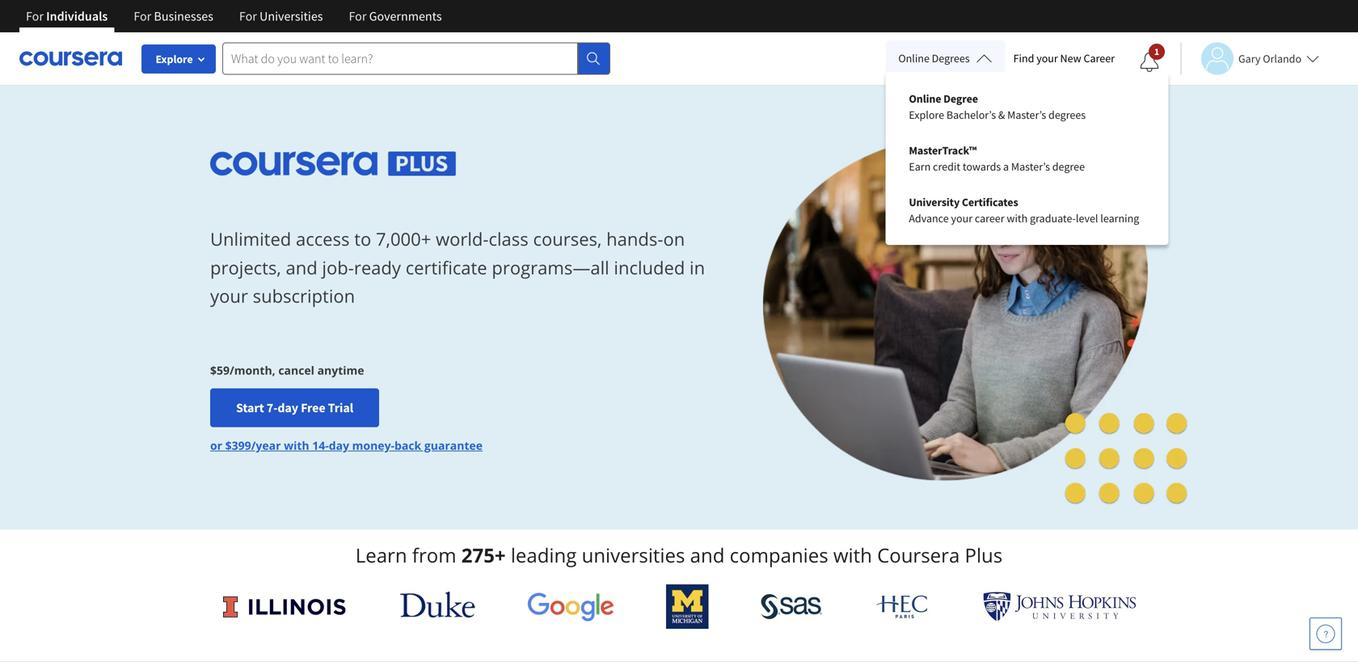 Task type: locate. For each thing, give the bounding box(es) containing it.
subscription
[[253, 284, 355, 308]]

1 vertical spatial master's
[[1011, 159, 1050, 174]]

your left career
[[951, 211, 973, 226]]

for for governments
[[349, 8, 367, 24]]

certificates
[[962, 195, 1018, 209]]

career
[[1084, 51, 1115, 65]]

ready
[[354, 255, 401, 280]]

online inside online degree explore bachelor's & master's degrees
[[909, 91, 941, 106]]

governments
[[369, 8, 442, 24]]

for for individuals
[[26, 8, 44, 24]]

online left degrees on the top of page
[[898, 51, 930, 65]]

0 vertical spatial your
[[1037, 51, 1058, 65]]

275+
[[461, 542, 506, 568]]

0 vertical spatial explore
[[156, 52, 193, 66]]

orlando
[[1263, 51, 1302, 66]]

master's right &
[[1007, 108, 1046, 122]]

universities
[[582, 542, 685, 568]]

explore inside explore popup button
[[156, 52, 193, 66]]

your inside university certificates advance your career with graduate-level learning
[[951, 211, 973, 226]]

credit
[[933, 159, 960, 174]]

4 for from the left
[[349, 8, 367, 24]]

online degrees menu
[[896, 81, 1158, 236]]

courses,
[[533, 227, 602, 251]]

your right find
[[1037, 51, 1058, 65]]

coursera image
[[19, 45, 122, 71]]

degrees
[[1049, 108, 1086, 122]]

in
[[690, 255, 705, 280]]

career
[[975, 211, 1005, 226]]

for left "governments"
[[349, 8, 367, 24]]

help center image
[[1316, 624, 1335, 643]]

day left free
[[278, 400, 298, 416]]

2 vertical spatial your
[[210, 284, 248, 308]]

businesses
[[154, 8, 213, 24]]

1 vertical spatial online
[[909, 91, 941, 106]]

1 vertical spatial your
[[951, 211, 973, 226]]

with right career
[[1007, 211, 1028, 226]]

learning
[[1100, 211, 1139, 226]]

1 horizontal spatial and
[[690, 542, 725, 568]]

0 vertical spatial with
[[1007, 211, 1028, 226]]

university of illinois at urbana-champaign image
[[221, 594, 348, 620]]

university
[[909, 195, 960, 209]]

explore down the degree
[[909, 108, 944, 122]]

and
[[286, 255, 317, 280], [690, 542, 725, 568]]

1 vertical spatial and
[[690, 542, 725, 568]]

for
[[26, 8, 44, 24], [134, 8, 151, 24], [239, 8, 257, 24], [349, 8, 367, 24]]

your
[[1037, 51, 1058, 65], [951, 211, 973, 226], [210, 284, 248, 308]]

0 vertical spatial online
[[898, 51, 930, 65]]

7-
[[267, 400, 278, 416]]

guarantee
[[424, 438, 483, 453]]

with left the 14- on the bottom
[[284, 438, 309, 453]]

find
[[1013, 51, 1034, 65]]

$399
[[225, 438, 251, 453]]

for left universities on the left top of the page
[[239, 8, 257, 24]]

for governments
[[349, 8, 442, 24]]

for for universities
[[239, 8, 257, 24]]

coursera
[[877, 542, 960, 568]]

access
[[296, 227, 350, 251]]

1
[[1154, 45, 1159, 58]]

None search field
[[222, 42, 610, 75]]

2 horizontal spatial with
[[1007, 211, 1028, 226]]

explore
[[156, 52, 193, 66], [909, 108, 944, 122]]

coursera plus image
[[210, 152, 456, 176]]

online
[[898, 51, 930, 65], [909, 91, 941, 106]]

1 horizontal spatial day
[[329, 438, 349, 453]]

universities
[[260, 8, 323, 24]]

0 horizontal spatial with
[[284, 438, 309, 453]]

degrees
[[932, 51, 970, 65]]

1 button
[[1127, 43, 1172, 82]]

level
[[1076, 211, 1098, 226]]

projects,
[[210, 255, 281, 280]]

university of michigan image
[[666, 584, 709, 629]]

job-
[[322, 255, 354, 280]]

hands-
[[606, 227, 663, 251]]

0 vertical spatial and
[[286, 255, 317, 280]]

online inside online degrees dropdown button
[[898, 51, 930, 65]]

hec paris image
[[874, 590, 931, 623]]

1 vertical spatial explore
[[909, 108, 944, 122]]

master's inside mastertrack™ earn credit towards a master's degree
[[1011, 159, 1050, 174]]

1 horizontal spatial with
[[833, 542, 872, 568]]

world-
[[436, 227, 489, 251]]

$59
[[210, 362, 230, 378]]

with
[[1007, 211, 1028, 226], [284, 438, 309, 453], [833, 542, 872, 568]]

2 for from the left
[[134, 8, 151, 24]]

and up subscription
[[286, 255, 317, 280]]

gary orlando button
[[1180, 42, 1319, 75]]

find your new career
[[1013, 51, 1115, 65]]

start
[[236, 400, 264, 416]]

master's for degrees
[[1007, 108, 1046, 122]]

start 7-day free trial
[[236, 400, 353, 416]]

0 vertical spatial day
[[278, 400, 298, 416]]

or
[[210, 438, 222, 453]]

3 for from the left
[[239, 8, 257, 24]]

your down projects,
[[210, 284, 248, 308]]

0 horizontal spatial and
[[286, 255, 317, 280]]

explore down for businesses
[[156, 52, 193, 66]]

0 horizontal spatial day
[[278, 400, 298, 416]]

anytime
[[317, 362, 364, 378]]

online left the degree
[[909, 91, 941, 106]]

and up university of michigan image
[[690, 542, 725, 568]]

with left the coursera
[[833, 542, 872, 568]]

day left money-
[[329, 438, 349, 453]]

advance
[[909, 211, 949, 226]]

day
[[278, 400, 298, 416], [329, 438, 349, 453]]

0 horizontal spatial explore
[[156, 52, 193, 66]]

from
[[412, 542, 456, 568]]

leading
[[511, 542, 577, 568]]

master's right a in the top right of the page
[[1011, 159, 1050, 174]]

1 vertical spatial with
[[284, 438, 309, 453]]

for for businesses
[[134, 8, 151, 24]]

for left the businesses
[[134, 8, 151, 24]]

for left individuals
[[26, 8, 44, 24]]

master's for degree
[[1011, 159, 1050, 174]]

1 horizontal spatial your
[[951, 211, 973, 226]]

0 horizontal spatial your
[[210, 284, 248, 308]]

master's inside online degree explore bachelor's & master's degrees
[[1007, 108, 1046, 122]]

degree
[[1052, 159, 1085, 174]]

online degree explore bachelor's & master's degrees
[[909, 91, 1086, 122]]

learn from 275+ leading universities and companies with coursera plus
[[356, 542, 1003, 568]]

banner navigation
[[13, 0, 455, 32]]

0 vertical spatial master's
[[1007, 108, 1046, 122]]

1 for from the left
[[26, 8, 44, 24]]

1 horizontal spatial explore
[[909, 108, 944, 122]]

What do you want to learn? text field
[[222, 42, 578, 75]]

master's
[[1007, 108, 1046, 122], [1011, 159, 1050, 174]]



Task type: describe. For each thing, give the bounding box(es) containing it.
or $399 /year with 14-day money-back guarantee
[[210, 438, 483, 453]]

/month,
[[230, 362, 275, 378]]

duke university image
[[400, 592, 475, 618]]

7,000+
[[376, 227, 431, 251]]

for universities
[[239, 8, 323, 24]]

bachelor's
[[947, 108, 996, 122]]

sas image
[[761, 594, 823, 620]]

new
[[1060, 51, 1081, 65]]

cancel
[[278, 362, 314, 378]]

for businesses
[[134, 8, 213, 24]]

plus
[[965, 542, 1003, 568]]

free
[[301, 400, 325, 416]]

included
[[614, 255, 685, 280]]

explore inside online degree explore bachelor's & master's degrees
[[909, 108, 944, 122]]

14-
[[312, 438, 329, 453]]

your inside unlimited access to 7,000+ world-class courses, hands-on projects, and job-ready certificate programs—all included in your subscription
[[210, 284, 248, 308]]

money-
[[352, 438, 395, 453]]

mastertrack™
[[909, 143, 977, 158]]

online for online degree explore bachelor's & master's degrees
[[909, 91, 941, 106]]

a
[[1003, 159, 1009, 174]]

unlimited access to 7,000+ world-class courses, hands-on projects, and job-ready certificate programs—all included in your subscription
[[210, 227, 705, 308]]

individuals
[[46, 8, 108, 24]]

1 vertical spatial day
[[329, 438, 349, 453]]

&
[[998, 108, 1005, 122]]

companies
[[730, 542, 828, 568]]

class
[[489, 227, 528, 251]]

$59 /month, cancel anytime
[[210, 362, 364, 378]]

online degrees button
[[885, 40, 1005, 76]]

graduate-
[[1030, 211, 1076, 226]]

mastertrack™ earn credit towards a master's degree
[[909, 143, 1085, 174]]

gary
[[1238, 51, 1261, 66]]

start 7-day free trial button
[[210, 388, 379, 427]]

to
[[354, 227, 371, 251]]

learn
[[356, 542, 407, 568]]

/year
[[251, 438, 281, 453]]

certificate
[[406, 255, 487, 280]]

find your new career link
[[1005, 49, 1123, 69]]

johns hopkins university image
[[983, 592, 1137, 622]]

online for online degrees
[[898, 51, 930, 65]]

back
[[395, 438, 421, 453]]

2 vertical spatial with
[[833, 542, 872, 568]]

unlimited
[[210, 227, 291, 251]]

university certificates advance your career with graduate-level learning
[[909, 195, 1139, 226]]

with inside university certificates advance your career with graduate-level learning
[[1007, 211, 1028, 226]]

gary orlando
[[1238, 51, 1302, 66]]

earn
[[909, 159, 931, 174]]

google image
[[527, 592, 614, 622]]

towards
[[963, 159, 1001, 174]]

degree
[[943, 91, 978, 106]]

for individuals
[[26, 8, 108, 24]]

online degrees
[[898, 51, 970, 65]]

day inside start 7-day free trial 'button'
[[278, 400, 298, 416]]

explore button
[[141, 44, 216, 74]]

on
[[663, 227, 685, 251]]

programs—all
[[492, 255, 609, 280]]

show notifications image
[[1140, 53, 1159, 72]]

2 horizontal spatial your
[[1037, 51, 1058, 65]]

and inside unlimited access to 7,000+ world-class courses, hands-on projects, and job-ready certificate programs—all included in your subscription
[[286, 255, 317, 280]]

trial
[[328, 400, 353, 416]]



Task type: vqa. For each thing, say whether or not it's contained in the screenshot.


